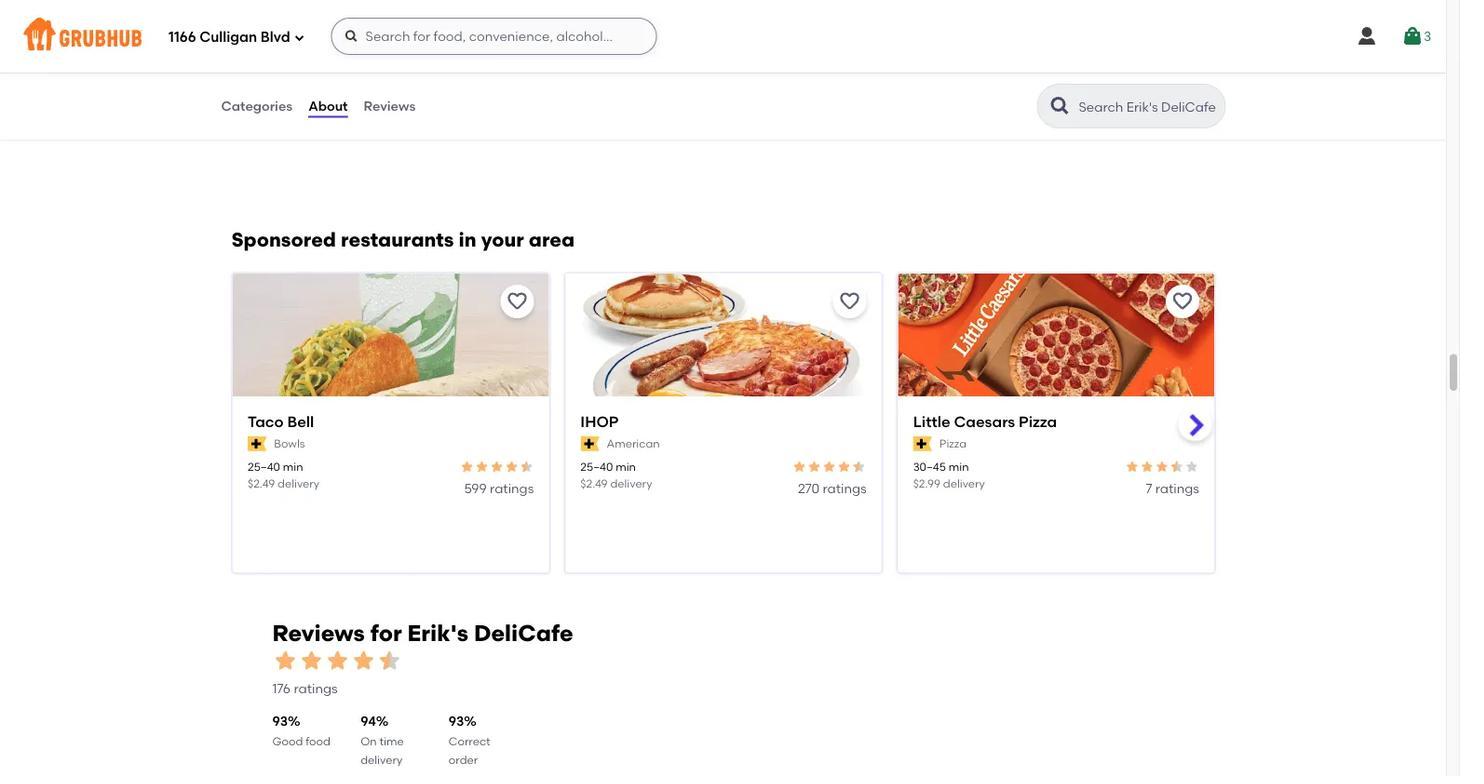 Task type: locate. For each thing, give the bounding box(es) containing it.
subscription pass image for taco bell
[[247, 437, 266, 452]]

1 horizontal spatial save this restaurant button
[[833, 285, 867, 319]]

0 horizontal spatial 25–40
[[247, 461, 280, 475]]

categories button
[[220, 73, 294, 140]]

25–40 min $2.49 delivery down american
[[580, 461, 652, 491]]

svg image up view more about erik's delicafe
[[344, 29, 359, 44]]

delicafe
[[378, 52, 433, 68], [474, 620, 573, 647]]

2 25–40 min $2.49 delivery from the left
[[580, 461, 652, 491]]

25–40 min $2.49 delivery for ihop
[[580, 461, 652, 491]]

save this restaurant image for bell
[[506, 291, 528, 313]]

erik's right for
[[408, 620, 469, 647]]

save this restaurant button
[[500, 285, 534, 319], [833, 285, 867, 319], [1166, 285, 1199, 319]]

min right 30–45
[[949, 461, 969, 475]]

proc button
[[1374, 516, 1461, 549]]

0 vertical spatial reviews
[[364, 98, 416, 114]]

25–40 down bowls
[[247, 461, 280, 475]]

3 min from the left
[[949, 461, 969, 475]]

save this restaurant image
[[506, 291, 528, 313], [839, 291, 861, 313], [1171, 291, 1194, 313]]

2 horizontal spatial save this restaurant button
[[1166, 285, 1199, 319]]

reviews
[[364, 98, 416, 114], [272, 620, 365, 647]]

93 up correct
[[449, 715, 464, 731]]

0 horizontal spatial min
[[283, 461, 303, 475]]

93 inside 93 good food
[[272, 715, 288, 731]]

reviews up 176 ratings
[[272, 620, 365, 647]]

$2.49 for taco bell
[[247, 478, 275, 491]]

save this restaurant button for bell
[[500, 285, 534, 319]]

1 $2.49 from the left
[[247, 478, 275, 491]]

$2.49 down bowls
[[247, 478, 275, 491]]

1 save this restaurant button from the left
[[500, 285, 534, 319]]

taco bell
[[247, 413, 314, 432]]

1 vertical spatial erik's
[[408, 620, 469, 647]]

delivery inside 30–45 min $2.99 delivery
[[943, 478, 985, 491]]

proc
[[1431, 524, 1461, 540]]

ratings
[[490, 481, 534, 497], [822, 481, 866, 497], [1155, 481, 1199, 497], [294, 681, 338, 697]]

delivery down american
[[610, 478, 652, 491]]

1 save this restaurant image from the left
[[506, 291, 528, 313]]

1 horizontal spatial delicafe
[[474, 620, 573, 647]]

min inside 30–45 min $2.99 delivery
[[949, 461, 969, 475]]

ratings right the 270
[[822, 481, 866, 497]]

0 horizontal spatial $2.49
[[247, 478, 275, 491]]

0 horizontal spatial 25–40 min $2.49 delivery
[[247, 461, 319, 491]]

little
[[913, 413, 950, 432]]

search icon image
[[1049, 95, 1072, 117]]

2 min from the left
[[615, 461, 636, 475]]

2 subscription pass image from the left
[[580, 437, 599, 452]]

2 $2.49 from the left
[[580, 478, 607, 491]]

delivery
[[277, 478, 319, 491], [610, 478, 652, 491], [943, 478, 985, 491], [361, 754, 403, 768]]

3 save this restaurant button from the left
[[1166, 285, 1199, 319]]

svg image
[[1356, 25, 1379, 48], [1402, 25, 1424, 48]]

1 25–40 from the left
[[247, 461, 280, 475]]

1 horizontal spatial save this restaurant image
[[839, 291, 861, 313]]

93
[[272, 715, 288, 731], [449, 715, 464, 731]]

93 for 93 correct order
[[449, 715, 464, 731]]

min down american
[[615, 461, 636, 475]]

reviews inside "button"
[[364, 98, 416, 114]]

7 ratings
[[1146, 481, 1199, 497]]

0 horizontal spatial erik's
[[343, 52, 375, 68]]

1 horizontal spatial 25–40
[[580, 461, 613, 475]]

0 vertical spatial pizza
[[1019, 413, 1057, 432]]

0 horizontal spatial 93
[[272, 715, 288, 731]]

0 horizontal spatial svg image
[[1356, 25, 1379, 48]]

0 horizontal spatial pizza
[[939, 438, 967, 451]]

svg image right blvd
[[294, 32, 305, 43]]

more
[[266, 52, 299, 68]]

2 93 from the left
[[449, 715, 464, 731]]

for
[[370, 620, 402, 647]]

93 up good
[[272, 715, 288, 731]]

subscription pass image down taco in the left bottom of the page
[[247, 437, 266, 452]]

2 25–40 from the left
[[580, 461, 613, 475]]

1 horizontal spatial min
[[615, 461, 636, 475]]

$2.99
[[913, 478, 940, 491]]

pizza right caesars
[[1019, 413, 1057, 432]]

25–40
[[247, 461, 280, 475], [580, 461, 613, 475]]

about
[[302, 52, 340, 68]]

sponsored
[[231, 229, 336, 252]]

1 horizontal spatial svg image
[[1402, 25, 1424, 48]]

ratings for ihop
[[822, 481, 866, 497]]

in
[[459, 229, 477, 252]]

1 25–40 min $2.49 delivery from the left
[[247, 461, 319, 491]]

2 svg image from the left
[[1402, 25, 1424, 48]]

erik's right about
[[343, 52, 375, 68]]

save this restaurant button for caesars
[[1166, 285, 1199, 319]]

0 horizontal spatial save this restaurant image
[[506, 291, 528, 313]]

subscription pass image
[[247, 437, 266, 452], [580, 437, 599, 452]]

1 horizontal spatial 93
[[449, 715, 464, 731]]

3 save this restaurant image from the left
[[1171, 291, 1194, 313]]

about
[[309, 98, 348, 114]]

2 horizontal spatial save this restaurant image
[[1171, 291, 1194, 313]]

reviews right about
[[364, 98, 416, 114]]

1 horizontal spatial erik's
[[408, 620, 469, 647]]

delivery right $2.99 at bottom right
[[943, 478, 985, 491]]

25–40 min $2.49 delivery down bowls
[[247, 461, 319, 491]]

subscription pass image
[[913, 437, 932, 452]]

delivery down bowls
[[277, 478, 319, 491]]

restaurants
[[341, 229, 454, 252]]

0 horizontal spatial delicafe
[[378, 52, 433, 68]]

2 horizontal spatial min
[[949, 461, 969, 475]]

1 min from the left
[[283, 461, 303, 475]]

Search for food, convenience, alcohol... search field
[[331, 18, 657, 55]]

25–40 for ihop
[[580, 461, 613, 475]]

min
[[283, 461, 303, 475], [615, 461, 636, 475], [949, 461, 969, 475]]

pizza
[[1019, 413, 1057, 432], [939, 438, 967, 451]]

reviews for erik's delicafe
[[272, 620, 573, 647]]

subscription pass image for ihop
[[580, 437, 599, 452]]

pizza right subscription pass icon
[[939, 438, 967, 451]]

1 horizontal spatial subscription pass image
[[580, 437, 599, 452]]

ratings right 599
[[490, 481, 534, 497]]

bell
[[287, 413, 314, 432]]

star icon image
[[459, 460, 474, 475], [474, 460, 489, 475], [489, 460, 504, 475], [504, 460, 519, 475], [519, 460, 534, 475], [519, 460, 534, 475], [792, 460, 807, 475], [807, 460, 822, 475], [822, 460, 837, 475], [837, 460, 852, 475], [852, 460, 866, 475], [852, 460, 866, 475], [1125, 460, 1140, 475], [1140, 460, 1155, 475], [1155, 460, 1170, 475], [1170, 460, 1184, 475], [1170, 460, 1184, 475], [1184, 460, 1199, 475], [272, 649, 299, 675], [299, 649, 325, 675], [325, 649, 351, 675], [351, 649, 377, 675], [377, 649, 403, 675], [377, 649, 403, 675]]

blvd
[[261, 29, 290, 46]]

delivery down the time
[[361, 754, 403, 768]]

min down bowls
[[283, 461, 303, 475]]

ihop
[[580, 413, 618, 432]]

$2.49
[[247, 478, 275, 491], [580, 478, 607, 491]]

25–40 down american
[[580, 461, 613, 475]]

25–40 min $2.49 delivery
[[247, 461, 319, 491], [580, 461, 652, 491]]

reviews for reviews for erik's delicafe
[[272, 620, 365, 647]]

1 horizontal spatial 25–40 min $2.49 delivery
[[580, 461, 652, 491]]

food
[[306, 735, 331, 749]]

1 horizontal spatial pizza
[[1019, 413, 1057, 432]]

0 horizontal spatial svg image
[[294, 32, 305, 43]]

$2.49 down american
[[580, 478, 607, 491]]

0 horizontal spatial save this restaurant button
[[500, 285, 534, 319]]

min for taco bell
[[283, 461, 303, 475]]

subscription pass image down 'ihop'
[[580, 437, 599, 452]]

culligan
[[200, 29, 257, 46]]

93 inside 93 correct order
[[449, 715, 464, 731]]

ratings for little caesars pizza
[[1155, 481, 1199, 497]]

1 vertical spatial reviews
[[272, 620, 365, 647]]

0 vertical spatial erik's
[[343, 52, 375, 68]]

little caesars pizza logo image
[[898, 274, 1214, 430]]

1 93 from the left
[[272, 715, 288, 731]]

min for ihop
[[615, 461, 636, 475]]

erik's
[[343, 52, 375, 68], [408, 620, 469, 647]]

ratings right 7
[[1155, 481, 1199, 497]]

good
[[272, 735, 303, 749]]

30–45
[[913, 461, 946, 475]]

your
[[481, 229, 524, 252]]

svg image
[[344, 29, 359, 44], [294, 32, 305, 43]]

1 horizontal spatial $2.49
[[580, 478, 607, 491]]

little caesars pizza
[[913, 413, 1057, 432]]

1 subscription pass image from the left
[[247, 437, 266, 452]]

0 horizontal spatial subscription pass image
[[247, 437, 266, 452]]



Task type: vqa. For each thing, say whether or not it's contained in the screenshot.
$2.49 related to Taco Bell
yes



Task type: describe. For each thing, give the bounding box(es) containing it.
area
[[529, 229, 575, 252]]

25–40 min $2.49 delivery for taco bell
[[247, 461, 319, 491]]

delivery inside 94 on time delivery
[[361, 754, 403, 768]]

delivery for taco bell
[[277, 478, 319, 491]]

delivery for ihop
[[610, 478, 652, 491]]

599
[[464, 481, 486, 497]]

176
[[272, 681, 291, 697]]

save this restaurant image for caesars
[[1171, 291, 1194, 313]]

1 vertical spatial pizza
[[939, 438, 967, 451]]

93 correct order
[[449, 715, 491, 768]]

3
[[1424, 28, 1432, 44]]

599 ratings
[[464, 481, 534, 497]]

ratings right 176
[[294, 681, 338, 697]]

$2.49 for ihop
[[580, 478, 607, 491]]

order
[[449, 754, 478, 768]]

1166 culligan blvd
[[169, 29, 290, 46]]

about button
[[308, 73, 349, 140]]

reviews for reviews
[[364, 98, 416, 114]]

270 ratings
[[798, 481, 866, 497]]

view
[[232, 52, 262, 68]]

93 good food
[[272, 715, 331, 749]]

taco bell link
[[247, 412, 534, 433]]

176 ratings
[[272, 681, 338, 697]]

2 save this restaurant button from the left
[[833, 285, 867, 319]]

2 save this restaurant image from the left
[[839, 291, 861, 313]]

on
[[361, 735, 377, 749]]

min for little caesars pizza
[[949, 461, 969, 475]]

1 svg image from the left
[[1356, 25, 1379, 48]]

93 for 93 good food
[[272, 715, 288, 731]]

reviews button
[[363, 73, 417, 140]]

bowls
[[274, 438, 305, 451]]

ihop logo image
[[565, 274, 881, 430]]

taco
[[247, 413, 283, 432]]

94
[[361, 715, 376, 731]]

270
[[798, 481, 819, 497]]

svg image inside 3 button
[[1402, 25, 1424, 48]]

delivery for little caesars pizza
[[943, 478, 985, 491]]

1 vertical spatial delicafe
[[474, 620, 573, 647]]

0 vertical spatial delicafe
[[378, 52, 433, 68]]

sponsored restaurants in your area
[[231, 229, 575, 252]]

time
[[380, 735, 404, 749]]

3 button
[[1402, 20, 1432, 53]]

25–40 for taco bell
[[247, 461, 280, 475]]

ihop link
[[580, 412, 867, 433]]

7
[[1146, 481, 1152, 497]]

correct
[[449, 735, 491, 749]]

caesars
[[954, 413, 1015, 432]]

categories
[[221, 98, 293, 114]]

94 on time delivery
[[361, 715, 404, 768]]

ratings for taco bell
[[490, 481, 534, 497]]

main navigation navigation
[[0, 0, 1447, 73]]

american
[[606, 438, 660, 451]]

1166
[[169, 29, 196, 46]]

view more about erik's delicafe
[[232, 52, 433, 68]]

Search Erik's DeliCafe search field
[[1077, 98, 1220, 116]]

30–45 min $2.99 delivery
[[913, 461, 985, 491]]

1 horizontal spatial svg image
[[344, 29, 359, 44]]

little caesars pizza link
[[913, 412, 1199, 433]]

taco bell logo image
[[232, 274, 549, 430]]



